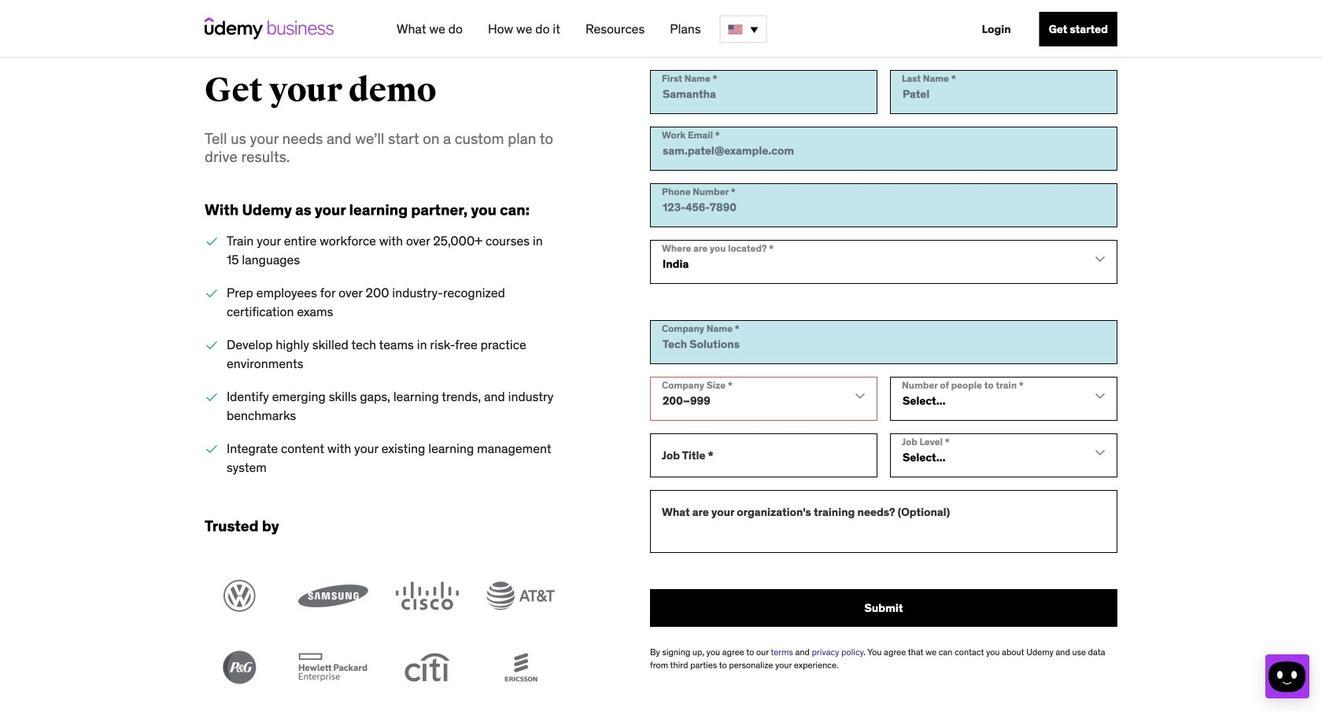 Task type: vqa. For each thing, say whether or not it's contained in the screenshot.
Cisco logo
yes



Task type: describe. For each thing, give the bounding box(es) containing it.
samsung logo image
[[298, 580, 368, 613]]

Last Name * text field
[[890, 70, 1118, 114]]

Company Name * text field
[[650, 320, 1118, 364]]

Job Title* text field
[[650, 434, 878, 478]]

at&t logo image
[[486, 580, 556, 613]]

What are your organization's training needs? text field
[[650, 490, 1118, 553]]

menu navigation
[[384, 0, 1118, 58]]

citi logo image
[[392, 652, 462, 685]]

volkswagen logo image
[[205, 580, 275, 613]]

cisco logo image
[[392, 580, 462, 613]]

hewlett packard enterprise logo image
[[298, 652, 368, 685]]

ericsson logo image
[[486, 652, 556, 684]]



Task type: locate. For each thing, give the bounding box(es) containing it.
udemy business image
[[205, 17, 334, 39]]

Work Email * email field
[[650, 127, 1118, 171]]

First Name * text field
[[650, 70, 878, 114]]

p&g logo image
[[205, 652, 275, 685]]

Phone Number * telephone field
[[650, 183, 1118, 227]]



